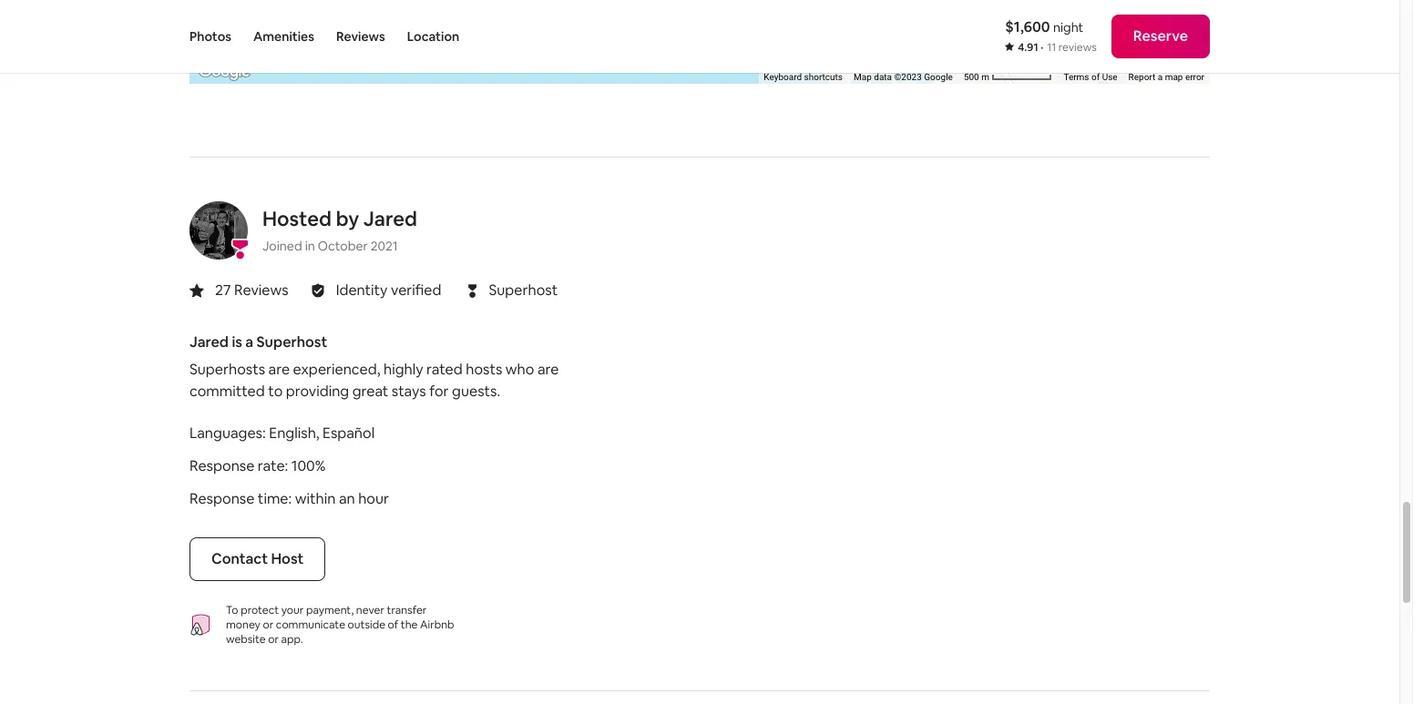 Task type: vqa. For each thing, say whether or not it's contained in the screenshot.
Terms · Sitemap · Privacy
no



Task type: describe. For each thing, give the bounding box(es) containing it.
great
[[353, 382, 389, 401]]

to
[[268, 382, 283, 401]]

by
[[336, 206, 359, 231]]

0 vertical spatial superhost
[[489, 281, 558, 300]]

jared inside the jared is a superhost superhosts are experienced, highly rated hosts who are committed to providing great stays for guests.
[[190, 333, 229, 352]]

report
[[1129, 72, 1156, 82]]

outside
[[348, 618, 386, 633]]

terms of use
[[1064, 72, 1118, 82]]

español
[[323, 424, 375, 443]]

languages : english, español
[[190, 424, 375, 443]]

to protect your payment, never transfer money or communicate outside of the airbnb website or app.
[[226, 603, 455, 647]]

keyboard shortcuts
[[764, 72, 843, 82]]

location button
[[407, 0, 460, 73]]

location
[[407, 28, 460, 45]]

use
[[1103, 72, 1118, 82]]

27
[[215, 281, 231, 300]]

reserve button
[[1112, 15, 1211, 58]]

verified
[[391, 281, 442, 300]]

protect
[[241, 603, 279, 618]]

hosted
[[263, 206, 332, 231]]

superhosts
[[190, 360, 265, 379]]

reviews button
[[336, 0, 385, 73]]

app.
[[281, 633, 303, 647]]

27 reviews
[[215, 281, 289, 300]]

0 horizontal spatial reviews
[[234, 281, 289, 300]]

$1,600
[[1006, 17, 1051, 36]]

jared is a superhost superhosts are experienced, highly rated hosts who are committed to providing great stays for guests.
[[190, 333, 559, 401]]

contact host
[[212, 550, 304, 569]]

joined
[[263, 238, 302, 254]]

hosts
[[466, 360, 503, 379]]

4.91
[[1019, 40, 1039, 55]]

google map
showing 7 points of interest. region
[[187, 0, 1354, 229]]

your
[[281, 603, 304, 618]]

night
[[1054, 19, 1084, 36]]

report a map error
[[1129, 72, 1205, 82]]

: for time
[[289, 489, 292, 509]]

0 vertical spatial reviews
[[336, 28, 385, 45]]

airbnb
[[420, 618, 455, 633]]

reserve
[[1134, 26, 1189, 46]]

for
[[430, 382, 449, 401]]

october
[[318, 238, 368, 254]]

photos button
[[190, 0, 232, 73]]

communicate
[[276, 618, 346, 633]]

website
[[226, 633, 266, 647]]

report a map error link
[[1129, 72, 1205, 82]]

500
[[964, 72, 980, 82]]

transfer
[[387, 603, 427, 618]]

never
[[356, 603, 385, 618]]

of inside to protect your payment, never transfer money or communicate outside of the airbnb website or app.
[[388, 618, 399, 633]]

guests.
[[452, 382, 501, 401]]

500 m button
[[959, 71, 1059, 84]]

money
[[226, 618, 261, 633]]

500 m
[[964, 72, 992, 82]]

2021
[[371, 238, 398, 254]]

response rate : 100%
[[190, 457, 326, 476]]

terms of use link
[[1064, 72, 1118, 82]]

map
[[1166, 72, 1184, 82]]

identity
[[336, 281, 388, 300]]

reviews
[[1059, 40, 1097, 55]]

highly
[[384, 360, 424, 379]]

m
[[982, 72, 990, 82]]



Task type: locate. For each thing, give the bounding box(es) containing it.
response down response rate : 100%
[[190, 489, 255, 509]]

of left use
[[1092, 72, 1101, 82]]

jared up 2021
[[364, 206, 417, 231]]

shortcuts
[[805, 72, 843, 82]]

100%
[[292, 457, 326, 476]]

0 horizontal spatial superhost
[[257, 333, 328, 352]]

reviews left location
[[336, 28, 385, 45]]

1 vertical spatial jared
[[190, 333, 229, 352]]

google
[[925, 72, 953, 82]]

time
[[258, 489, 289, 509]]

the
[[401, 618, 418, 633]]

1 horizontal spatial a
[[1158, 72, 1163, 82]]

of
[[1092, 72, 1101, 82], [388, 618, 399, 633]]

in
[[305, 238, 315, 254]]

1 horizontal spatial jared
[[364, 206, 417, 231]]

0 horizontal spatial jared
[[190, 333, 229, 352]]

1 vertical spatial of
[[388, 618, 399, 633]]

1 horizontal spatial are
[[538, 360, 559, 379]]

: left within
[[289, 489, 292, 509]]

response down languages
[[190, 457, 255, 476]]

response for response rate
[[190, 457, 255, 476]]

1 horizontal spatial reviews
[[336, 28, 385, 45]]

map data ©2023 google
[[854, 72, 953, 82]]

host
[[271, 550, 304, 569]]

jared is a superhost. learn more about jared. image
[[190, 201, 248, 260], [190, 201, 248, 260]]

©2023
[[895, 72, 922, 82]]

stays
[[392, 382, 426, 401]]

to
[[226, 603, 238, 618]]

amenities
[[253, 28, 315, 45]]

identity verified
[[336, 281, 442, 300]]

experienced,
[[293, 360, 381, 379]]

who
[[506, 360, 535, 379]]

superhost up to
[[257, 333, 328, 352]]

a right is
[[245, 333, 254, 352]]

hour
[[358, 489, 389, 509]]

1 vertical spatial :
[[285, 457, 288, 476]]

data
[[875, 72, 893, 82]]

󰀃
[[468, 280, 477, 302]]

contact
[[212, 550, 268, 569]]

0 vertical spatial a
[[1158, 72, 1163, 82]]

superhost inside the jared is a superhost superhosts are experienced, highly rated hosts who are committed to providing great stays for guests.
[[257, 333, 328, 352]]

are up to
[[269, 360, 290, 379]]

jared inside 'hosted by jared joined in october 2021'
[[364, 206, 417, 231]]

a inside the jared is a superhost superhosts are experienced, highly rated hosts who are committed to providing great stays for guests.
[[245, 333, 254, 352]]

map
[[854, 72, 872, 82]]

response for response time
[[190, 489, 255, 509]]

0 vertical spatial :
[[263, 424, 266, 443]]

superhost right 󰀃 at the left top
[[489, 281, 558, 300]]

committed
[[190, 382, 265, 401]]

or left app.
[[268, 633, 279, 647]]

1 vertical spatial a
[[245, 333, 254, 352]]

0 vertical spatial response
[[190, 457, 255, 476]]

1 horizontal spatial superhost
[[489, 281, 558, 300]]

contact host link
[[190, 538, 326, 581]]

: left english,
[[263, 424, 266, 443]]

keyboard
[[764, 72, 802, 82]]

0 horizontal spatial of
[[388, 618, 399, 633]]

2 vertical spatial :
[[289, 489, 292, 509]]

within
[[295, 489, 336, 509]]

superhost
[[489, 281, 558, 300], [257, 333, 328, 352]]

error
[[1186, 72, 1205, 82]]

or
[[263, 618, 274, 633], [268, 633, 279, 647]]

2 response from the top
[[190, 489, 255, 509]]

$1,600 night
[[1006, 17, 1084, 36]]

: left "100%"
[[285, 457, 288, 476]]

is
[[232, 333, 242, 352]]

1 horizontal spatial of
[[1092, 72, 1101, 82]]

reviews
[[336, 28, 385, 45], [234, 281, 289, 300]]

:
[[263, 424, 266, 443], [285, 457, 288, 476], [289, 489, 292, 509]]

terms
[[1064, 72, 1090, 82]]

a
[[1158, 72, 1163, 82], [245, 333, 254, 352]]

providing
[[286, 382, 349, 401]]

are right who
[[538, 360, 559, 379]]

amenities button
[[253, 0, 315, 73]]

hosted by jared joined in october 2021
[[263, 206, 417, 254]]

keyboard shortcuts button
[[764, 71, 843, 84]]

photos
[[190, 28, 232, 45]]

rated
[[427, 360, 463, 379]]

are
[[269, 360, 290, 379], [538, 360, 559, 379]]

: for rate
[[285, 457, 288, 476]]

4.91 · 11 reviews
[[1019, 40, 1097, 55]]

an
[[339, 489, 355, 509]]

1 vertical spatial reviews
[[234, 281, 289, 300]]

response
[[190, 457, 255, 476], [190, 489, 255, 509]]

english,
[[269, 424, 320, 443]]

0 horizontal spatial are
[[269, 360, 290, 379]]

reviews right 27
[[234, 281, 289, 300]]

0 vertical spatial jared
[[364, 206, 417, 231]]

rate
[[258, 457, 285, 476]]

languages
[[190, 424, 263, 443]]

jared left is
[[190, 333, 229, 352]]

0 vertical spatial of
[[1092, 72, 1101, 82]]

2 are from the left
[[538, 360, 559, 379]]

response time : within an hour
[[190, 489, 389, 509]]

11
[[1048, 40, 1057, 55]]

1 vertical spatial superhost
[[257, 333, 328, 352]]

or right money
[[263, 618, 274, 633]]

payment,
[[306, 603, 354, 618]]

1 are from the left
[[269, 360, 290, 379]]

of left the
[[388, 618, 399, 633]]

·
[[1041, 40, 1044, 55]]

0 horizontal spatial a
[[245, 333, 254, 352]]

google image
[[194, 60, 254, 84]]

1 vertical spatial response
[[190, 489, 255, 509]]

a left map
[[1158, 72, 1163, 82]]

1 response from the top
[[190, 457, 255, 476]]

jared
[[364, 206, 417, 231], [190, 333, 229, 352]]



